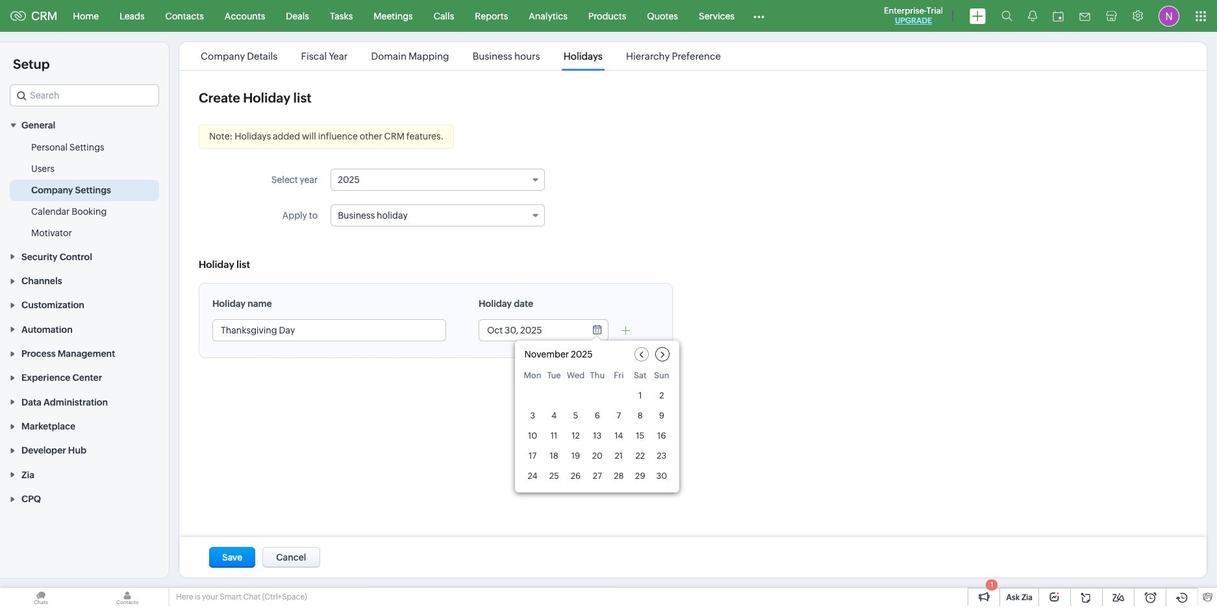 Task type: describe. For each thing, give the bounding box(es) containing it.
chats image
[[0, 589, 82, 607]]

none field search
[[10, 84, 159, 107]]

3 row from the top
[[524, 407, 671, 425]]

profile image
[[1159, 6, 1180, 26]]

sunday column header
[[653, 371, 671, 385]]

signals image
[[1028, 10, 1037, 21]]

4 row from the top
[[524, 427, 671, 445]]

mails image
[[1080, 13, 1091, 20]]

Search text field
[[10, 85, 159, 106]]

contacts image
[[86, 589, 168, 607]]

saturday column header
[[632, 371, 649, 385]]



Task type: vqa. For each thing, say whether or not it's contained in the screenshot.
Mails element
yes



Task type: locate. For each thing, give the bounding box(es) containing it.
search element
[[994, 0, 1021, 32]]

search image
[[1002, 10, 1013, 21]]

grid
[[515, 368, 680, 493]]

6 row from the top
[[524, 468, 671, 485]]

friday column header
[[610, 371, 628, 385]]

profile element
[[1151, 0, 1188, 32]]

signals element
[[1021, 0, 1045, 32]]

2 row from the top
[[524, 387, 671, 405]]

row
[[524, 371, 671, 385], [524, 387, 671, 405], [524, 407, 671, 425], [524, 427, 671, 445], [524, 448, 671, 465], [524, 468, 671, 485]]

None field
[[10, 84, 159, 107], [331, 169, 545, 191], [331, 205, 545, 227], [331, 169, 545, 191], [331, 205, 545, 227]]

monday column header
[[524, 371, 542, 385]]

Holiday name text field
[[213, 320, 446, 341]]

calendar image
[[1053, 11, 1064, 21]]

region
[[0, 137, 169, 244]]

wednesday column header
[[567, 371, 585, 385]]

list
[[189, 42, 733, 70]]

create menu element
[[962, 0, 994, 32]]

tuesday column header
[[545, 371, 563, 385]]

thursday column header
[[589, 371, 606, 385]]

mails element
[[1072, 1, 1099, 31]]

Other Modules field
[[745, 6, 773, 26]]

MMM d, yyyy text field
[[479, 320, 583, 341]]

1 row from the top
[[524, 371, 671, 385]]

5 row from the top
[[524, 448, 671, 465]]

create menu image
[[970, 8, 986, 24]]



